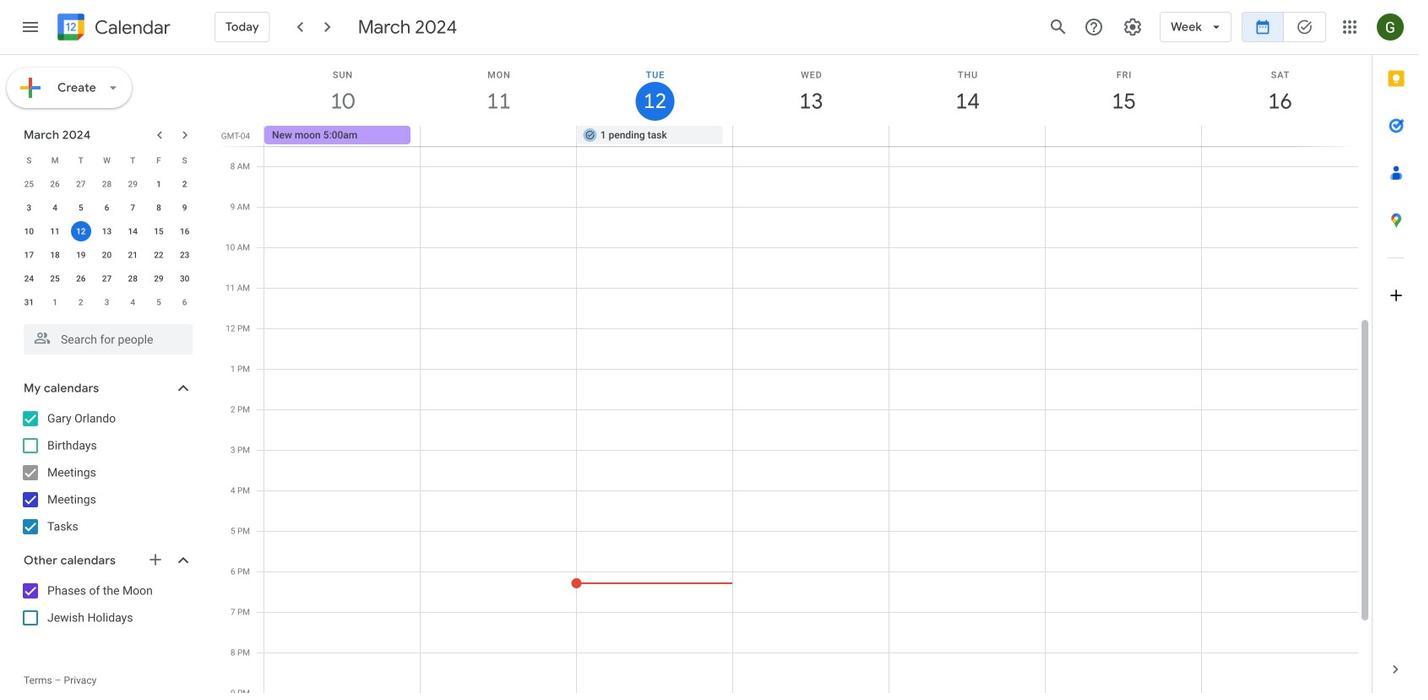Task type: describe. For each thing, give the bounding box(es) containing it.
9 element
[[175, 198, 195, 218]]

heading inside calendar element
[[91, 17, 171, 38]]

april 1 element
[[45, 292, 65, 313]]

29 element
[[149, 269, 169, 289]]

10 element
[[19, 221, 39, 242]]

april 6 element
[[175, 292, 195, 313]]

april 5 element
[[149, 292, 169, 313]]

add other calendars image
[[147, 552, 164, 568]]

march 2024 grid
[[16, 149, 198, 314]]

february 25 element
[[19, 174, 39, 194]]

20 element
[[97, 245, 117, 265]]

other calendars list
[[3, 578, 209, 632]]

my calendars list
[[3, 405, 209, 541]]

17 element
[[19, 245, 39, 265]]

february 26 element
[[45, 174, 65, 194]]

april 2 element
[[71, 292, 91, 313]]

4 element
[[45, 198, 65, 218]]

28 element
[[123, 269, 143, 289]]

2 element
[[175, 174, 195, 194]]

february 27 element
[[71, 174, 91, 194]]

19 element
[[71, 245, 91, 265]]

april 4 element
[[123, 292, 143, 313]]

26 element
[[71, 269, 91, 289]]



Task type: vqa. For each thing, say whether or not it's contained in the screenshot.
22 Element
yes



Task type: locate. For each thing, give the bounding box(es) containing it.
3 element
[[19, 198, 39, 218]]

cell
[[421, 126, 577, 146], [733, 126, 889, 146], [889, 126, 1045, 146], [1045, 126, 1201, 146], [1201, 126, 1357, 146], [68, 220, 94, 243]]

Search for people text field
[[34, 324, 182, 355]]

main drawer image
[[20, 17, 41, 37]]

row
[[257, 126, 1372, 146], [16, 149, 198, 172], [16, 172, 198, 196], [16, 196, 198, 220], [16, 220, 198, 243], [16, 243, 198, 267], [16, 267, 198, 291], [16, 291, 198, 314]]

row group
[[16, 172, 198, 314]]

15 element
[[149, 221, 169, 242]]

13 element
[[97, 221, 117, 242]]

grid
[[216, 55, 1372, 694]]

april 3 element
[[97, 292, 117, 313]]

24 element
[[19, 269, 39, 289]]

None search field
[[0, 318, 209, 355]]

february 29 element
[[123, 174, 143, 194]]

21 element
[[123, 245, 143, 265]]

25 element
[[45, 269, 65, 289]]

12, today element
[[71, 221, 91, 242]]

22 element
[[149, 245, 169, 265]]

1 element
[[149, 174, 169, 194]]

23 element
[[175, 245, 195, 265]]

16 element
[[175, 221, 195, 242]]

27 element
[[97, 269, 117, 289]]

14 element
[[123, 221, 143, 242]]

settings menu image
[[1123, 17, 1143, 37]]

6 element
[[97, 198, 117, 218]]

february 28 element
[[97, 174, 117, 194]]

calendar element
[[54, 10, 171, 47]]

5 element
[[71, 198, 91, 218]]

heading
[[91, 17, 171, 38]]

7 element
[[123, 198, 143, 218]]

8 element
[[149, 198, 169, 218]]

18 element
[[45, 245, 65, 265]]

11 element
[[45, 221, 65, 242]]

31 element
[[19, 292, 39, 313]]

cell inside march 2024 grid
[[68, 220, 94, 243]]

30 element
[[175, 269, 195, 289]]

tab list
[[1373, 55, 1419, 646]]



